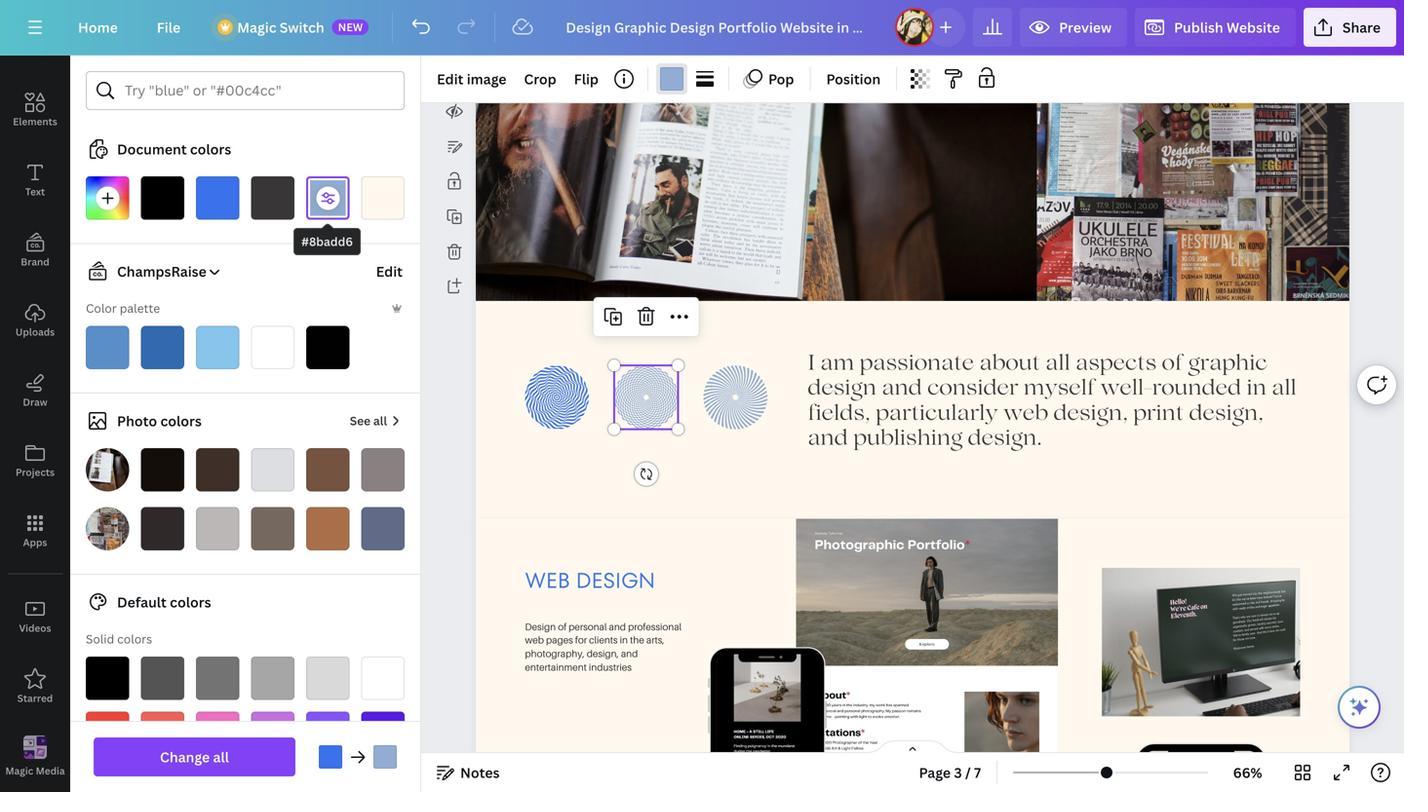 Task type: locate. For each thing, give the bounding box(es) containing it.
pink #ff66c4 image
[[196, 712, 239, 756]]

0 horizontal spatial in
[[620, 635, 628, 646]]

#8badd6
[[301, 234, 353, 250]]

well-
[[1101, 379, 1153, 400]]

pop
[[769, 70, 794, 88]]

default colors
[[117, 593, 211, 612]]

design inside button
[[19, 45, 51, 58]]

#010101 image
[[306, 326, 350, 370]]

colors right photo
[[160, 412, 202, 431]]

light gray #d9d9d9 image
[[306, 657, 350, 701], [306, 657, 350, 701]]

page 3 / 7
[[919, 764, 981, 783]]

1 horizontal spatial design
[[808, 379, 877, 400]]

colors right default
[[170, 593, 211, 612]]

all inside button
[[373, 413, 387, 429]]

0 horizontal spatial design,
[[587, 648, 619, 660]]

edit inside button
[[376, 262, 403, 281]]

gray #a6a6a6 image
[[251, 657, 295, 701]]

edit for edit image
[[437, 70, 464, 88]]

1 vertical spatial magic
[[5, 765, 33, 778]]

of up rounded
[[1162, 354, 1183, 375]]

clients
[[589, 635, 618, 646]]

see all button
[[348, 402, 405, 441]]

and
[[882, 379, 922, 400], [808, 430, 848, 451], [609, 621, 626, 633], [621, 648, 638, 660]]

magic left switch
[[237, 18, 276, 37]]

#010101 image
[[306, 326, 350, 370]]

#8badd6 image
[[660, 67, 684, 91], [374, 746, 397, 770], [374, 746, 397, 770]]

magic media
[[5, 765, 65, 778]]

notes
[[460, 764, 500, 783]]

in inside i am passionate about all aspects of graphic design and consider myself well-rounded in all fields, particularly web design, print design, and publishing design.
[[1247, 379, 1267, 400]]

and up clients
[[609, 621, 626, 633]]

design, down rounded
[[1189, 405, 1264, 426]]

1 horizontal spatial in
[[1247, 379, 1267, 400]]

web
[[1004, 405, 1049, 426], [525, 566, 570, 596], [525, 635, 544, 646]]

#412f28 image
[[196, 449, 239, 492], [196, 449, 239, 492]]

page 3 / 7 button
[[911, 758, 989, 789]]

white #ffffff image
[[361, 657, 405, 701]]

design for design of personal and professional web pages for clients in the arts, photography, design, and entertainment industries
[[525, 621, 556, 633]]

0 horizontal spatial of
[[558, 621, 567, 633]]

magic left "media"
[[5, 765, 33, 778]]

#166bb5 image
[[141, 326, 184, 370], [141, 326, 184, 370]]

0 vertical spatial web
[[1004, 405, 1049, 426]]

in
[[1247, 379, 1267, 400], [620, 635, 628, 646]]

new
[[338, 20, 363, 34]]

magenta #cb6ce6 image
[[251, 712, 295, 756], [251, 712, 295, 756]]

pages
[[546, 635, 573, 646]]

violet #5e17eb image
[[361, 712, 405, 756], [361, 712, 405, 756]]

colors right document
[[190, 140, 231, 158]]

#b26c42 image
[[306, 508, 350, 551]]

edit down #fff8ed icon
[[376, 262, 403, 281]]

in left the 'the'
[[620, 635, 628, 646]]

bright red #ff3131 image
[[86, 712, 129, 756], [86, 712, 129, 756]]

#79523d image
[[306, 449, 350, 492]]

design inside design of personal and professional web pages for clients in the arts, photography, design, and entertainment industries
[[525, 621, 556, 633]]

publish website
[[1174, 18, 1280, 37]]

home
[[78, 18, 118, 37]]

web up pages
[[525, 566, 570, 596]]

publishing
[[854, 430, 963, 451]]

magic inside button
[[5, 765, 33, 778]]

palette
[[120, 300, 160, 316]]

gray #737373 image
[[196, 657, 239, 701]]

champsraise button
[[78, 260, 222, 283]]

1 vertical spatial edit
[[376, 262, 403, 281]]

magic inside "main" menu bar
[[237, 18, 276, 37]]

design up personal
[[576, 566, 655, 596]]

all up turquoise blue #5ce1e6 icon
[[213, 749, 229, 767]]

all right see
[[373, 413, 387, 429]]

design up pages
[[525, 621, 556, 633]]

#150d09 image
[[141, 449, 184, 492], [141, 449, 184, 492]]

all
[[1046, 354, 1071, 375], [1272, 379, 1297, 400], [373, 413, 387, 429], [213, 749, 229, 767]]

side panel tab list
[[0, 5, 70, 793]]

publish website button
[[1135, 8, 1296, 47]]

all right rounded
[[1272, 379, 1297, 400]]

#2273f3 image
[[196, 177, 239, 220], [196, 177, 239, 220], [319, 746, 342, 770]]

dark turquoise #0097b2 image
[[86, 768, 129, 793], [86, 768, 129, 793]]

#dbdee2 image
[[251, 449, 295, 492]]

light blue #38b6ff image
[[251, 768, 295, 793], [251, 768, 295, 793]]

Try "blue" or "#00c4cc" search field
[[125, 72, 392, 109]]

1 horizontal spatial design
[[525, 621, 556, 633]]

1 vertical spatial in
[[620, 635, 628, 646]]

design, down clients
[[587, 648, 619, 660]]

/
[[966, 764, 971, 783]]

position
[[827, 70, 881, 88]]

brand
[[21, 256, 49, 269]]

home link
[[62, 8, 133, 47]]

add a new color image
[[86, 177, 129, 220], [86, 177, 129, 220]]

position button
[[819, 63, 889, 95]]

solid
[[86, 632, 114, 648]]

0 horizontal spatial edit
[[376, 262, 403, 281]]

magic
[[237, 18, 276, 37], [5, 765, 33, 778]]

#4890cd image
[[86, 326, 129, 370], [86, 326, 129, 370]]

0 vertical spatial edit
[[437, 70, 464, 88]]

print
[[1134, 405, 1184, 426]]

#75c6ef image
[[196, 326, 239, 370], [196, 326, 239, 370]]

graphic
[[1188, 354, 1268, 375]]

black #000000 image
[[86, 657, 129, 701]]

text button
[[0, 145, 70, 216]]

design up elements button
[[19, 45, 51, 58]]

change
[[160, 749, 210, 767]]

uploads
[[15, 326, 55, 339]]

dark gray #545454 image
[[141, 657, 184, 701], [141, 657, 184, 701]]

royal blue #5271ff image
[[306, 768, 350, 793], [306, 768, 350, 793]]

in down 'graphic'
[[1247, 379, 1267, 400]]

see all
[[350, 413, 387, 429]]

file button
[[141, 8, 196, 47]]

#8badd6 image
[[660, 67, 684, 91], [306, 177, 350, 220], [306, 177, 350, 220]]

#b26c42 image
[[306, 508, 350, 551]]

cobalt blue #004aad image
[[361, 768, 405, 793], [361, 768, 405, 793]]

#fff8ed image
[[361, 177, 405, 220]]

1 horizontal spatial edit
[[437, 70, 464, 88]]

#5e6b89 image
[[361, 508, 405, 551], [361, 508, 405, 551]]

am
[[821, 354, 855, 375]]

change all button
[[94, 738, 296, 777]]

all inside button
[[213, 749, 229, 767]]

colors right the solid
[[117, 632, 152, 648]]

design, inside design of personal and professional web pages for clients in the arts, photography, design, and entertainment industries
[[587, 648, 619, 660]]

starred
[[17, 692, 53, 706]]

design up fields,
[[808, 379, 877, 400]]

#2273f3 image
[[319, 746, 342, 770]]

2 vertical spatial web
[[525, 635, 544, 646]]

coral red #ff5757 image
[[141, 712, 184, 756]]

gray #a6a6a6 image
[[251, 657, 295, 701]]

edit inside dropdown button
[[437, 70, 464, 88]]

#bcb7b6 image
[[196, 508, 239, 551], [196, 508, 239, 551]]

page
[[919, 764, 951, 783]]

elements
[[13, 115, 57, 128]]

#79523d image
[[306, 449, 350, 492]]

0 vertical spatial design
[[808, 379, 877, 400]]

0 vertical spatial of
[[1162, 354, 1183, 375]]

design for design
[[19, 45, 51, 58]]

#000000 image
[[141, 177, 184, 220], [141, 177, 184, 220]]

0 horizontal spatial design
[[19, 45, 51, 58]]

design
[[19, 45, 51, 58], [525, 621, 556, 633]]

1 horizontal spatial design,
[[1054, 405, 1128, 426]]

1 vertical spatial of
[[558, 621, 567, 633]]

of up pages
[[558, 621, 567, 633]]

Design title text field
[[550, 8, 888, 47]]

colors
[[190, 140, 231, 158], [160, 412, 202, 431], [170, 593, 211, 612], [117, 632, 152, 648]]

i
[[808, 354, 815, 375]]

2 horizontal spatial design,
[[1189, 405, 1264, 426]]

1 horizontal spatial of
[[1162, 354, 1183, 375]]

magic for magic switch
[[237, 18, 276, 37]]

aqua blue #0cc0df image
[[141, 768, 184, 793], [141, 768, 184, 793]]

1 horizontal spatial magic
[[237, 18, 276, 37]]

videos button
[[0, 582, 70, 652]]

of inside i am passionate about all aspects of graphic design and consider myself well-rounded in all fields, particularly web design, print design, and publishing design.
[[1162, 354, 1183, 375]]

design button
[[0, 5, 70, 75]]

edit
[[437, 70, 464, 88], [376, 262, 403, 281]]

1 vertical spatial design
[[525, 621, 556, 633]]

web inside i am passionate about all aspects of graphic design and consider myself well-rounded in all fields, particularly web design, print design, and publishing design.
[[1004, 405, 1049, 426]]

#ffffff image
[[251, 326, 295, 370], [251, 326, 295, 370]]

0 vertical spatial design
[[19, 45, 51, 58]]

share button
[[1304, 8, 1397, 47]]

web design
[[525, 566, 655, 596]]

the
[[630, 635, 644, 646]]

colors for solid colors
[[117, 632, 152, 648]]

design, down myself
[[1054, 405, 1128, 426]]

0 vertical spatial in
[[1247, 379, 1267, 400]]

edit left 'image'
[[437, 70, 464, 88]]

web up the photography,
[[525, 635, 544, 646]]

share
[[1343, 18, 1381, 37]]

#8b8081 image
[[361, 449, 405, 492], [361, 449, 405, 492]]

1 vertical spatial design
[[576, 566, 655, 596]]

web up "design."
[[1004, 405, 1049, 426]]

purple #8c52ff image
[[306, 712, 350, 756], [306, 712, 350, 756]]

0 horizontal spatial design
[[576, 566, 655, 596]]

0 vertical spatial magic
[[237, 18, 276, 37]]

preview button
[[1020, 8, 1128, 47]]

#393636 image
[[251, 177, 295, 220]]

#78685e image
[[251, 508, 295, 551], [251, 508, 295, 551]]

#fff8ed image
[[361, 177, 405, 220]]

edit image
[[437, 70, 507, 88]]

1 vertical spatial web
[[525, 566, 570, 596]]

apps button
[[0, 496, 70, 567]]

0 horizontal spatial magic
[[5, 765, 33, 778]]



Task type: describe. For each thing, give the bounding box(es) containing it.
edit for edit
[[376, 262, 403, 281]]

colors for default colors
[[170, 593, 211, 612]]

and down fields,
[[808, 430, 848, 451]]

publish
[[1174, 18, 1224, 37]]

colors for photo colors
[[160, 412, 202, 431]]

and down the passionate
[[882, 379, 922, 400]]

turquoise blue #5ce1e6 image
[[196, 768, 239, 793]]

default
[[117, 593, 167, 612]]

of inside design of personal and professional web pages for clients in the arts, photography, design, and entertainment industries
[[558, 621, 567, 633]]

preview
[[1059, 18, 1112, 37]]

in inside design of personal and professional web pages for clients in the arts, photography, design, and entertainment industries
[[620, 635, 628, 646]]

switch
[[280, 18, 324, 37]]

text
[[25, 185, 45, 198]]

color
[[86, 300, 117, 316]]

white #ffffff image
[[361, 657, 405, 701]]

rounded
[[1153, 379, 1242, 400]]

crop
[[524, 70, 557, 88]]

66% button
[[1216, 758, 1280, 789]]

magic for magic media
[[5, 765, 33, 778]]

7
[[974, 764, 981, 783]]

solid colors
[[86, 632, 152, 648]]

all up myself
[[1046, 354, 1071, 375]]

magic switch
[[237, 18, 324, 37]]

gray #737373 image
[[196, 657, 239, 701]]

black #000000 image
[[86, 657, 129, 701]]

image
[[467, 70, 507, 88]]

#dbdee2 image
[[251, 449, 295, 492]]

edit image button
[[429, 63, 514, 95]]

champsraise
[[117, 262, 207, 281]]

for
[[575, 635, 587, 646]]

turquoise blue #5ce1e6 image
[[196, 768, 239, 793]]

uploads button
[[0, 286, 70, 356]]

design of personal and professional web pages for clients in the arts, photography, design, and entertainment industries
[[525, 621, 682, 674]]

main menu bar
[[0, 0, 1404, 56]]

flip
[[574, 70, 599, 88]]

about
[[980, 354, 1041, 375]]

personal
[[569, 621, 607, 633]]

3
[[954, 764, 962, 783]]

draw button
[[0, 356, 70, 426]]

starred button
[[0, 652, 70, 723]]

media
[[36, 765, 65, 778]]

show pages image
[[866, 740, 960, 756]]

edit button
[[374, 252, 405, 291]]

photo colors
[[117, 412, 202, 431]]

consider
[[928, 379, 1019, 400]]

elements button
[[0, 75, 70, 145]]

colors for document colors
[[190, 140, 231, 158]]

pop button
[[737, 63, 802, 95]]

#393636 image
[[251, 177, 295, 220]]

apps
[[23, 536, 47, 550]]

particularly
[[876, 405, 998, 426]]

document
[[117, 140, 187, 158]]

file
[[157, 18, 181, 37]]

i am passionate about all aspects of graphic design and consider myself well-rounded in all fields, particularly web design, print design, and publishing design.
[[808, 354, 1297, 451]]

web inside design of personal and professional web pages for clients in the arts, photography, design, and entertainment industries
[[525, 635, 544, 646]]

professional
[[628, 621, 682, 633]]

flip button
[[566, 63, 607, 95]]

66%
[[1233, 764, 1263, 783]]

#312828 image
[[141, 508, 184, 551]]

website
[[1227, 18, 1280, 37]]

photo
[[117, 412, 157, 431]]

notes button
[[429, 758, 508, 789]]

design inside i am passionate about all aspects of graphic design and consider myself well-rounded in all fields, particularly web design, print design, and publishing design.
[[808, 379, 877, 400]]

design.
[[968, 430, 1042, 451]]

pink #ff66c4 image
[[196, 712, 239, 756]]

color palette
[[86, 300, 160, 316]]

myself
[[1024, 379, 1095, 400]]

coral red #ff5757 image
[[141, 712, 184, 756]]

industries
[[589, 662, 632, 674]]

projects button
[[0, 426, 70, 496]]

canva assistant image
[[1348, 696, 1371, 720]]

#312828 image
[[141, 508, 184, 551]]

brand button
[[0, 216, 70, 286]]

fields,
[[808, 405, 871, 426]]

see
[[350, 413, 371, 429]]

arts,
[[647, 635, 665, 646]]

draw
[[23, 396, 47, 409]]

entertainment
[[525, 662, 587, 674]]

passionate
[[860, 354, 974, 375]]

change all
[[160, 749, 229, 767]]

aspects
[[1076, 354, 1157, 375]]

and down the 'the'
[[621, 648, 638, 660]]

projects
[[16, 466, 55, 479]]

photography,
[[525, 648, 585, 660]]

videos
[[19, 622, 51, 635]]

document colors
[[117, 140, 231, 158]]



Task type: vqa. For each thing, say whether or not it's contained in the screenshot.
See all
yes



